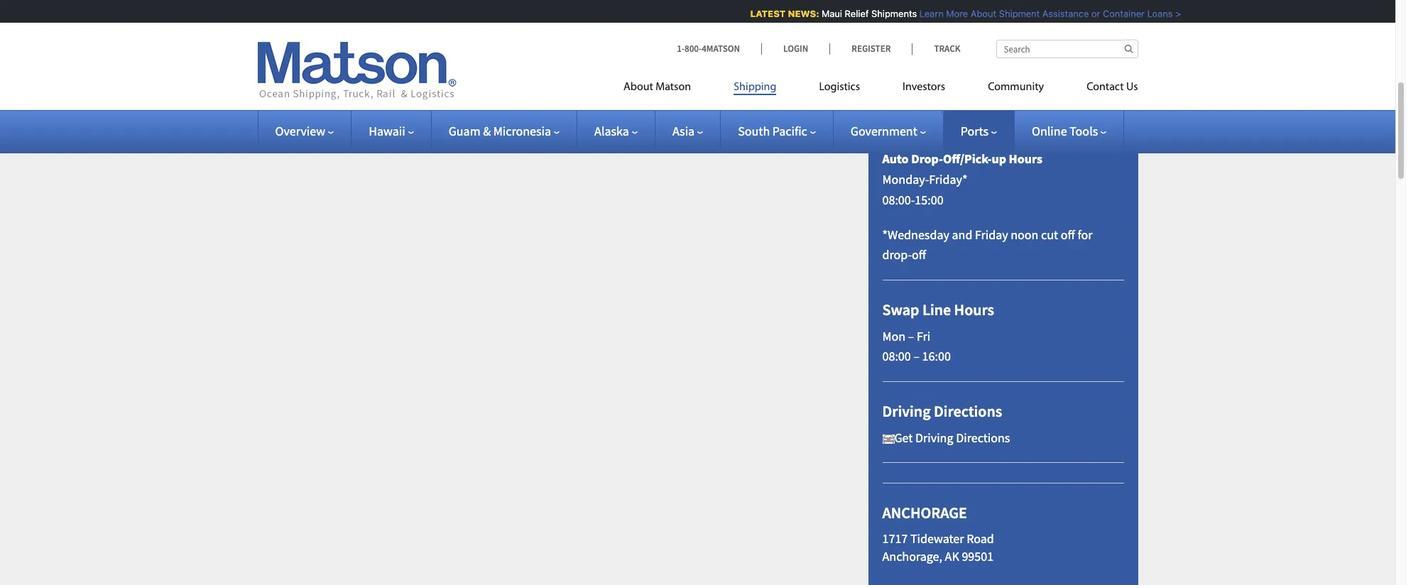 Task type: locate. For each thing, give the bounding box(es) containing it.
12:00
[[923, 40, 951, 57]]

1 horizontal spatial hours
[[1009, 151, 1043, 167]]

news:
[[783, 8, 815, 19]]

about left matson
[[624, 82, 654, 93]]

about right more
[[966, 8, 992, 19]]

relief
[[840, 8, 864, 19]]

800-
[[685, 43, 702, 55]]

0 horizontal spatial off
[[912, 247, 927, 263]]

fri inside 'weds, fri 07:00 – 12:00'
[[917, 20, 931, 36]]

south pacific
[[738, 123, 808, 139]]

off
[[1061, 226, 1076, 243], [912, 247, 927, 263]]

1717 tidewater road anchorage, ak 99501
[[883, 531, 995, 565]]

hours
[[1009, 151, 1043, 167], [955, 300, 995, 320]]

loans
[[1143, 8, 1168, 19]]

matson
[[656, 82, 691, 93]]

– inside 'weds, fri 07:00 – 12:00'
[[914, 40, 920, 57]]

0 vertical spatial off
[[1061, 226, 1076, 243]]

*wednesday and friday noon cut off for drop-off
[[883, 226, 1093, 263]]

0 vertical spatial hours
[[1009, 151, 1043, 167]]

auto drop-off/pick-up hours monday-friday* 08:00-15:00
[[883, 151, 1043, 208]]

–
[[914, 40, 920, 57], [909, 328, 915, 344], [914, 348, 920, 365]]

login
[[784, 43, 809, 55]]

tidewater
[[911, 531, 965, 547]]

07:00
[[883, 40, 911, 57]]

logistics
[[819, 82, 860, 93]]

drop-
[[883, 247, 912, 263]]

– right mon
[[909, 328, 915, 344]]

learn more about shipment assistance or container loans > link
[[915, 8, 1177, 19]]

None search field
[[996, 40, 1139, 58]]

driving down driving directions
[[916, 429, 954, 446]]

swap
[[883, 300, 920, 320]]

1 vertical spatial fri
[[917, 328, 931, 344]]

latest
[[746, 8, 781, 19]]

off/pick-
[[943, 151, 992, 167]]

guam & micronesia
[[449, 123, 551, 139]]

off down '*wednesday' at the top of the page
[[912, 247, 927, 263]]

track link
[[913, 43, 961, 55]]

1 fri from the top
[[917, 20, 931, 36]]

0 vertical spatial fri
[[917, 20, 931, 36]]

driving up get
[[883, 401, 931, 421]]

weds,
[[883, 20, 915, 36]]

us
[[1127, 82, 1139, 93]]

search image
[[1125, 44, 1134, 53]]

weds, fri 07:00 – 12:00
[[883, 20, 951, 57]]

about
[[966, 8, 992, 19], [624, 82, 654, 93]]

investors
[[903, 82, 946, 93]]

2 fri from the top
[[917, 328, 931, 344]]

ak
[[945, 549, 960, 565]]

about inside the top menu navigation
[[624, 82, 654, 93]]

0 vertical spatial about
[[966, 8, 992, 19]]

get driving directions
[[895, 429, 1011, 446]]

directions down driving directions
[[956, 429, 1011, 446]]

about matson link
[[624, 75, 713, 104]]

1-800-4matson
[[677, 43, 740, 55]]

shipments
[[867, 8, 912, 19]]

community
[[988, 82, 1044, 93]]

– right 08:00
[[914, 348, 920, 365]]

contact us
[[1087, 82, 1139, 93]]

off left for
[[1061, 226, 1076, 243]]

online tools
[[1032, 123, 1099, 139]]

08:00
[[883, 348, 911, 365]]

latest news: maui relief shipments learn more about shipment assistance or container loans >
[[746, 8, 1177, 19]]

1 vertical spatial directions
[[956, 429, 1011, 446]]

>
[[1171, 8, 1177, 19]]

get driving directions link
[[883, 429, 1011, 446]]

drop-
[[912, 151, 943, 167]]

0 horizontal spatial about
[[624, 82, 654, 93]]

about matson
[[624, 82, 691, 93]]

asia link
[[673, 123, 703, 139]]

1 vertical spatial hours
[[955, 300, 995, 320]]

0 horizontal spatial hours
[[955, 300, 995, 320]]

register link
[[830, 43, 913, 55]]

1 vertical spatial about
[[624, 82, 654, 93]]

hours right up
[[1009, 151, 1043, 167]]

driving
[[883, 401, 931, 421], [916, 429, 954, 446]]

fri
[[917, 20, 931, 36], [917, 328, 931, 344]]

*wednesday
[[883, 226, 950, 243]]

directions up get driving directions
[[934, 401, 1003, 421]]

directions
[[934, 401, 1003, 421], [956, 429, 1011, 446]]

– left 12:00
[[914, 40, 920, 57]]

south pacific link
[[738, 123, 816, 139]]

1 vertical spatial off
[[912, 247, 927, 263]]

online
[[1032, 123, 1068, 139]]

fri up 16:00
[[917, 328, 931, 344]]

contact us link
[[1066, 75, 1139, 104]]

get
[[895, 429, 913, 446]]

hours right line
[[955, 300, 995, 320]]

container
[[1098, 8, 1140, 19]]

fri down learn
[[917, 20, 931, 36]]

shipment
[[994, 8, 1035, 19]]

0 vertical spatial –
[[914, 40, 920, 57]]

16:00
[[923, 348, 951, 365]]



Task type: describe. For each thing, give the bounding box(es) containing it.
ports
[[961, 123, 989, 139]]

register
[[852, 43, 891, 55]]

1-
[[677, 43, 685, 55]]

for
[[1078, 226, 1093, 243]]

alaska link
[[595, 123, 638, 139]]

sat,
[[883, 96, 903, 112]]

tools
[[1070, 123, 1099, 139]]

pacific
[[773, 123, 808, 139]]

closed
[[883, 116, 926, 132]]

learn
[[915, 8, 939, 19]]

1 vertical spatial –
[[909, 328, 915, 344]]

track
[[935, 43, 961, 55]]

shipping link
[[713, 75, 798, 104]]

mon – fri 08:00 – 16:00
[[883, 328, 951, 365]]

government
[[851, 123, 918, 139]]

guam & micronesia link
[[449, 123, 560, 139]]

contact
[[1087, 82, 1124, 93]]

investors link
[[882, 75, 967, 104]]

driving directions
[[883, 401, 1003, 421]]

1717
[[883, 531, 908, 547]]

auto
[[883, 151, 909, 167]]

mon
[[883, 328, 906, 344]]

anchorage
[[883, 503, 968, 523]]

1 horizontal spatial about
[[966, 8, 992, 19]]

hawaii
[[369, 123, 405, 139]]

ports link
[[961, 123, 997, 139]]

15:00
[[915, 192, 944, 208]]

friday
[[975, 226, 1009, 243]]

sat, sun closed
[[883, 96, 927, 132]]

alaska
[[595, 123, 629, 139]]

government link
[[851, 123, 926, 139]]

overview link
[[275, 123, 334, 139]]

or
[[1087, 8, 1096, 19]]

guam
[[449, 123, 481, 139]]

&
[[483, 123, 491, 139]]

south
[[738, 123, 770, 139]]

2 vertical spatial –
[[914, 348, 920, 365]]

anchorage,
[[883, 549, 943, 565]]

micronesia
[[494, 123, 551, 139]]

monday-
[[883, 171, 929, 188]]

1 vertical spatial driving
[[916, 429, 954, 446]]

hours inside auto drop-off/pick-up hours monday-friday* 08:00-15:00
[[1009, 151, 1043, 167]]

more
[[942, 8, 964, 19]]

login link
[[762, 43, 830, 55]]

0 vertical spatial driving
[[883, 401, 931, 421]]

sun
[[906, 96, 927, 112]]

1-800-4matson link
[[677, 43, 762, 55]]

road
[[967, 531, 995, 547]]

0 vertical spatial directions
[[934, 401, 1003, 421]]

cut
[[1042, 226, 1059, 243]]

asia
[[673, 123, 695, 139]]

up
[[992, 151, 1007, 167]]

4matson
[[702, 43, 740, 55]]

shipping
[[734, 82, 777, 93]]

blue matson logo with ocean, shipping, truck, rail and logistics written beneath it. image
[[258, 42, 456, 100]]

maui
[[817, 8, 838, 19]]

swap line hours
[[883, 300, 995, 320]]

99501
[[962, 549, 994, 565]]

1 horizontal spatial off
[[1061, 226, 1076, 243]]

top menu navigation
[[624, 75, 1139, 104]]

overview
[[275, 123, 326, 139]]

assistance
[[1038, 8, 1084, 19]]

hawaii link
[[369, 123, 414, 139]]

logistics link
[[798, 75, 882, 104]]

noon
[[1011, 226, 1039, 243]]

fri inside mon – fri 08:00 – 16:00
[[917, 328, 931, 344]]

friday*
[[929, 171, 968, 188]]

Search search field
[[996, 40, 1139, 58]]

08:00-
[[883, 192, 915, 208]]

and
[[952, 226, 973, 243]]



Task type: vqa. For each thing, say whether or not it's contained in the screenshot.


